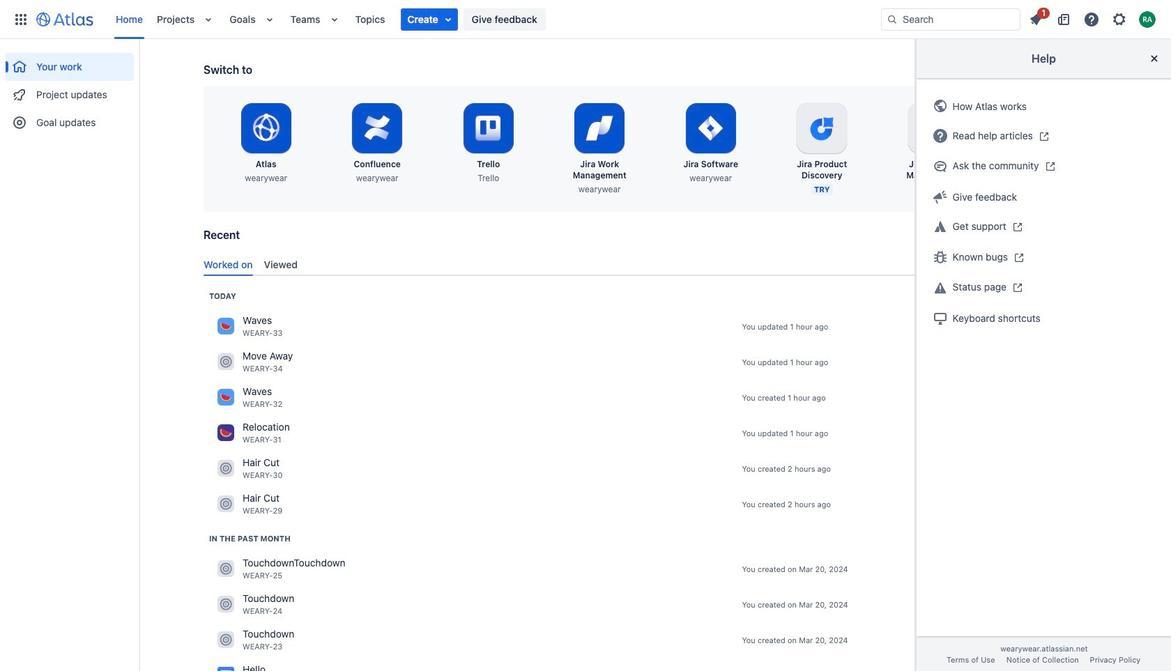 Task type: vqa. For each thing, say whether or not it's contained in the screenshot.
third townsquare icon from the bottom of the page
yes



Task type: locate. For each thing, give the bounding box(es) containing it.
heading for first townsquare icon from the bottom
[[209, 534, 291, 545]]

1 horizontal spatial settings image
[[1112, 11, 1129, 28]]

close image
[[1147, 50, 1164, 67]]

0 horizontal spatial settings image
[[1028, 112, 1062, 145]]

1 heading from the top
[[209, 291, 236, 302]]

banner
[[0, 0, 1172, 39]]

None search field
[[882, 8, 1021, 30]]

2 townsquare image from the top
[[218, 561, 234, 578]]

1 horizontal spatial list
[[1024, 5, 1164, 30]]

5 townsquare image from the top
[[218, 496, 234, 513]]

4 townsquare image from the top
[[218, 461, 234, 477]]

2 heading from the top
[[209, 534, 291, 545]]

help image
[[1084, 11, 1101, 28]]

list item
[[1024, 5, 1051, 30], [401, 8, 458, 30]]

3 townsquare image from the top
[[218, 425, 234, 442]]

1 vertical spatial heading
[[209, 534, 291, 545]]

group
[[6, 39, 134, 141]]

settings image
[[1112, 11, 1129, 28], [1028, 112, 1062, 145]]

0 horizontal spatial list item
[[401, 8, 458, 30]]

0 vertical spatial settings image
[[1112, 11, 1129, 28]]

heading
[[209, 291, 236, 302], [209, 534, 291, 545]]

list item inside top element
[[401, 8, 458, 30]]

1 horizontal spatial list item
[[1024, 5, 1051, 30]]

tab list
[[198, 253, 1113, 276]]

switch to... image
[[13, 11, 29, 28]]

6 townsquare image from the top
[[218, 597, 234, 613]]

0 vertical spatial townsquare image
[[218, 389, 234, 406]]

1 vertical spatial townsquare image
[[218, 561, 234, 578]]

0 horizontal spatial list
[[109, 0, 882, 39]]

0 vertical spatial heading
[[209, 291, 236, 302]]

notifications image
[[1028, 11, 1045, 28]]

townsquare image
[[218, 389, 234, 406], [218, 561, 234, 578]]

list
[[109, 0, 882, 39], [1024, 5, 1164, 30]]

townsquare image
[[218, 318, 234, 335], [218, 354, 234, 371], [218, 425, 234, 442], [218, 461, 234, 477], [218, 496, 234, 513], [218, 597, 234, 613], [218, 632, 234, 649]]

1 vertical spatial settings image
[[1028, 112, 1062, 145]]

2 townsquare image from the top
[[218, 354, 234, 371]]



Task type: describe. For each thing, give the bounding box(es) containing it.
search image
[[887, 14, 898, 25]]

confluence image
[[218, 668, 234, 672]]

Filter by title field
[[985, 230, 1106, 250]]

1 townsquare image from the top
[[218, 389, 234, 406]]

1 townsquare image from the top
[[218, 318, 234, 335]]

heading for 7th townsquare image from the bottom
[[209, 291, 236, 302]]

search image
[[989, 234, 1000, 245]]

account image
[[1140, 11, 1157, 28]]

Search field
[[882, 8, 1021, 30]]

top element
[[8, 0, 882, 39]]

7 townsquare image from the top
[[218, 632, 234, 649]]



